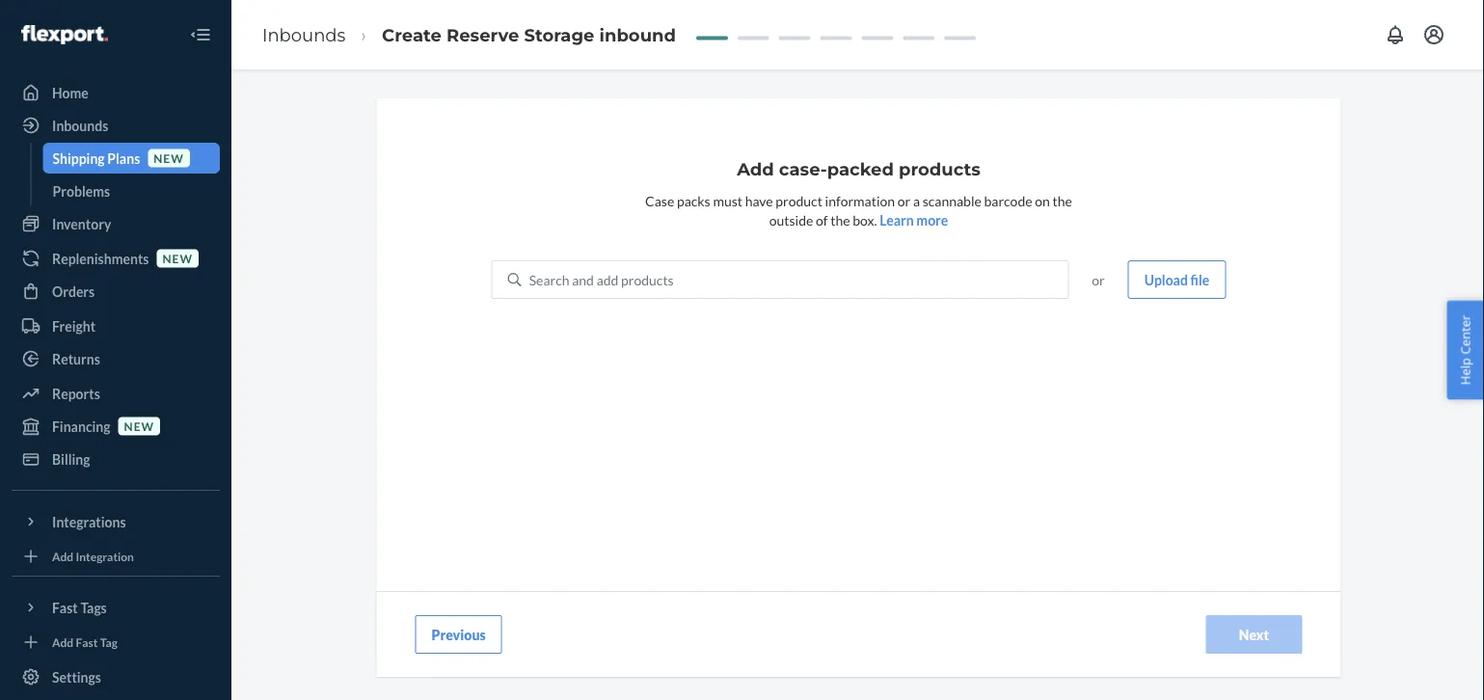 Task type: describe. For each thing, give the bounding box(es) containing it.
box.
[[853, 212, 877, 228]]

scannable
[[923, 192, 982, 209]]

inventory
[[52, 216, 111, 232]]

search image
[[508, 273, 522, 287]]

tags
[[80, 600, 107, 616]]

returns link
[[12, 343, 220, 374]]

problems link
[[43, 176, 220, 206]]

new for shipping plans
[[154, 151, 184, 165]]

billing
[[52, 451, 90, 467]]

products for add case-packed products
[[899, 158, 981, 179]]

integrations
[[52, 514, 126, 530]]

integrations button
[[12, 506, 220, 537]]

have
[[745, 192, 773, 209]]

or inside 'case packs must have product information or a scannable barcode on the outside of the box.'
[[898, 192, 911, 209]]

home
[[52, 84, 89, 101]]

reports link
[[12, 378, 220, 409]]

reports
[[52, 385, 100, 402]]

a
[[913, 192, 920, 209]]

barcode
[[984, 192, 1033, 209]]

new for financing
[[124, 419, 154, 433]]

plans
[[107, 150, 140, 166]]

more
[[917, 212, 949, 228]]

create
[[382, 24, 442, 45]]

1 horizontal spatial or
[[1092, 272, 1105, 288]]

new for replenishments
[[162, 251, 193, 265]]

of
[[816, 212, 828, 228]]

add for add integration
[[52, 549, 74, 563]]

shipping
[[53, 150, 105, 166]]

packs
[[677, 192, 711, 209]]

freight link
[[12, 311, 220, 341]]

problems
[[53, 183, 110, 199]]

storage
[[524, 24, 595, 45]]

help center
[[1457, 315, 1474, 385]]

previous button
[[415, 615, 502, 654]]

add for add case-packed products
[[737, 158, 774, 179]]

learn
[[880, 212, 914, 228]]

orders link
[[12, 276, 220, 307]]

file
[[1191, 272, 1210, 288]]

help
[[1457, 358, 1474, 385]]

information
[[825, 192, 895, 209]]

help center button
[[1447, 301, 1485, 400]]

1 vertical spatial the
[[831, 212, 850, 228]]

open notifications image
[[1384, 23, 1407, 46]]

case
[[645, 192, 675, 209]]

freight
[[52, 318, 96, 334]]

product
[[776, 192, 823, 209]]

home link
[[12, 77, 220, 108]]



Task type: locate. For each thing, give the bounding box(es) containing it.
create reserve storage inbound
[[382, 24, 676, 45]]

0 horizontal spatial products
[[621, 272, 674, 288]]

search and add products
[[529, 272, 674, 288]]

learn more
[[880, 212, 949, 228]]

center
[[1457, 315, 1474, 355]]

search
[[529, 272, 570, 288]]

add integration link
[[12, 545, 220, 568]]

financing
[[52, 418, 111, 435]]

flexport logo image
[[21, 25, 108, 44]]

tag
[[100, 635, 118, 649]]

1 horizontal spatial the
[[1053, 192, 1073, 209]]

or
[[898, 192, 911, 209], [1092, 272, 1105, 288]]

0 horizontal spatial inbounds
[[52, 117, 108, 134]]

integration
[[76, 549, 134, 563]]

add left integration
[[52, 549, 74, 563]]

fast left tags
[[52, 600, 78, 616]]

shipping plans
[[53, 150, 140, 166]]

upload
[[1145, 272, 1188, 288]]

add fast tag
[[52, 635, 118, 649]]

1 vertical spatial products
[[621, 272, 674, 288]]

add inside 'link'
[[52, 635, 74, 649]]

billing link
[[12, 444, 220, 475]]

add fast tag link
[[12, 631, 220, 654]]

products right add
[[621, 272, 674, 288]]

products
[[899, 158, 981, 179], [621, 272, 674, 288]]

0 vertical spatial products
[[899, 158, 981, 179]]

add for add fast tag
[[52, 635, 74, 649]]

or left upload
[[1092, 272, 1105, 288]]

replenishments
[[52, 250, 149, 267]]

new down reports link
[[124, 419, 154, 433]]

previous
[[432, 627, 486, 643]]

add
[[597, 272, 619, 288]]

0 vertical spatial add
[[737, 158, 774, 179]]

0 horizontal spatial or
[[898, 192, 911, 209]]

0 vertical spatial inbounds link
[[262, 24, 346, 45]]

1 vertical spatial add
[[52, 549, 74, 563]]

settings
[[52, 669, 101, 685]]

new right plans
[[154, 151, 184, 165]]

must
[[713, 192, 743, 209]]

0 vertical spatial or
[[898, 192, 911, 209]]

the right of
[[831, 212, 850, 228]]

2 vertical spatial add
[[52, 635, 74, 649]]

0 vertical spatial fast
[[52, 600, 78, 616]]

the right on
[[1053, 192, 1073, 209]]

products for search and add products
[[621, 272, 674, 288]]

1 horizontal spatial inbounds link
[[262, 24, 346, 45]]

fast left tag
[[76, 635, 98, 649]]

1 vertical spatial new
[[162, 251, 193, 265]]

packed
[[827, 158, 894, 179]]

reserve
[[447, 24, 519, 45]]

fast tags
[[52, 600, 107, 616]]

2 vertical spatial new
[[124, 419, 154, 433]]

1 vertical spatial inbounds link
[[12, 110, 220, 141]]

1 vertical spatial inbounds
[[52, 117, 108, 134]]

breadcrumbs navigation
[[247, 7, 692, 63]]

1 vertical spatial fast
[[76, 635, 98, 649]]

inventory link
[[12, 208, 220, 239]]

next
[[1239, 627, 1270, 643]]

1 horizontal spatial products
[[899, 158, 981, 179]]

inbounds
[[262, 24, 346, 45], [52, 117, 108, 134]]

on
[[1035, 192, 1050, 209]]

inbounds link inside breadcrumbs navigation
[[262, 24, 346, 45]]

and
[[572, 272, 594, 288]]

add up have
[[737, 158, 774, 179]]

inbounds inside breadcrumbs navigation
[[262, 24, 346, 45]]

upload file
[[1145, 272, 1210, 288]]

returns
[[52, 351, 100, 367]]

products up scannable
[[899, 158, 981, 179]]

new
[[154, 151, 184, 165], [162, 251, 193, 265], [124, 419, 154, 433]]

the
[[1053, 192, 1073, 209], [831, 212, 850, 228]]

0 horizontal spatial inbounds link
[[12, 110, 220, 141]]

settings link
[[12, 662, 220, 693]]

fast inside add fast tag 'link'
[[76, 635, 98, 649]]

fast inside fast tags dropdown button
[[52, 600, 78, 616]]

new up orders link
[[162, 251, 193, 265]]

outside
[[769, 212, 814, 228]]

1 vertical spatial or
[[1092, 272, 1105, 288]]

inbound
[[600, 24, 676, 45]]

case packs must have product information or a scannable barcode on the outside of the box.
[[645, 192, 1073, 228]]

next button
[[1206, 615, 1303, 654]]

open account menu image
[[1423, 23, 1446, 46]]

0 horizontal spatial the
[[831, 212, 850, 228]]

add
[[737, 158, 774, 179], [52, 549, 74, 563], [52, 635, 74, 649]]

inbounds link
[[262, 24, 346, 45], [12, 110, 220, 141]]

or left a
[[898, 192, 911, 209]]

case-
[[779, 158, 827, 179]]

1 horizontal spatial inbounds
[[262, 24, 346, 45]]

add up settings at bottom left
[[52, 635, 74, 649]]

add integration
[[52, 549, 134, 563]]

orders
[[52, 283, 95, 300]]

learn more button
[[880, 210, 949, 230]]

add case-packed products
[[737, 158, 981, 179]]

0 vertical spatial new
[[154, 151, 184, 165]]

0 vertical spatial the
[[1053, 192, 1073, 209]]

fast
[[52, 600, 78, 616], [76, 635, 98, 649]]

close navigation image
[[189, 23, 212, 46]]

upload file button
[[1128, 260, 1226, 299]]

fast tags button
[[12, 592, 220, 623]]

0 vertical spatial inbounds
[[262, 24, 346, 45]]



Task type: vqa. For each thing, say whether or not it's contained in the screenshot.
or in the Case packs must have product information or a scannable barcode on the outside of the box.
yes



